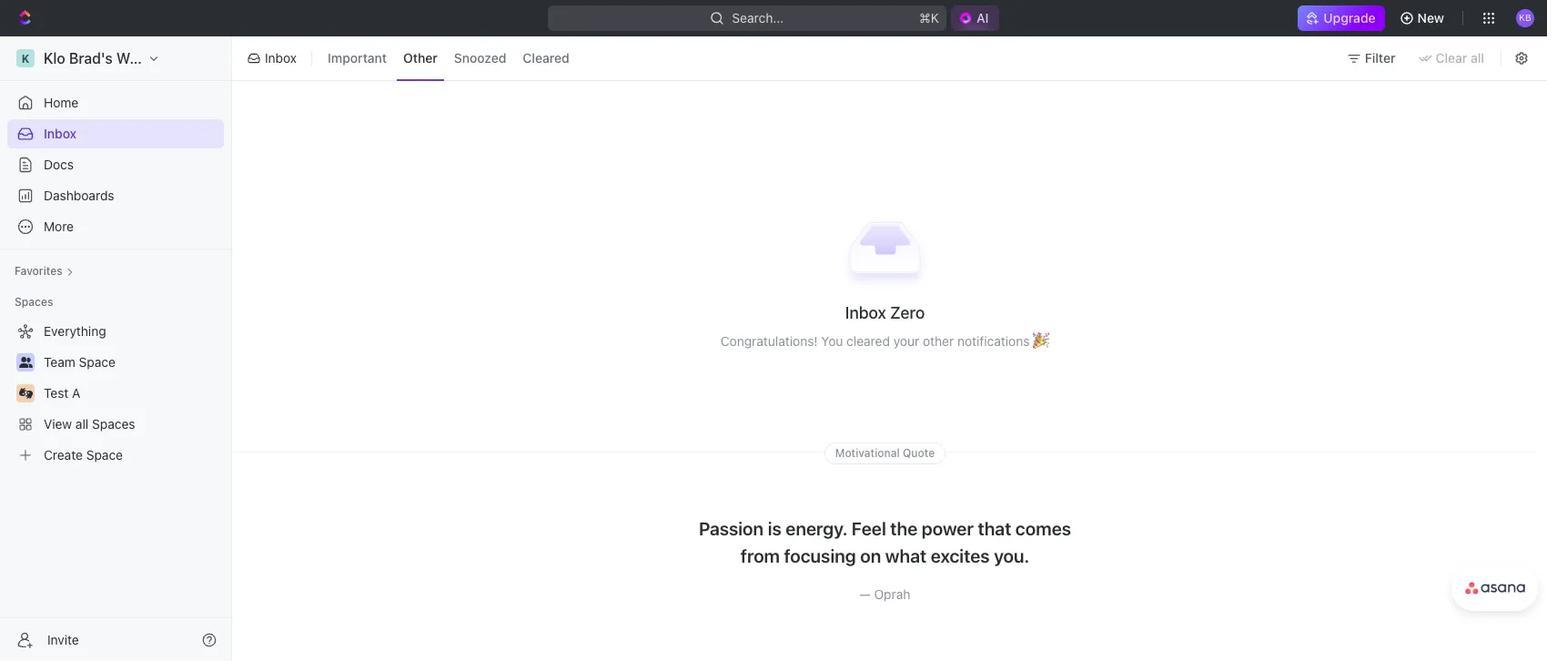 Task type: locate. For each thing, give the bounding box(es) containing it.
create
[[44, 447, 83, 463]]

dashboards link
[[7, 181, 224, 210]]

tab list
[[318, 33, 580, 84]]

space inside 'link'
[[79, 354, 116, 370]]

all for view
[[75, 416, 89, 432]]

1 horizontal spatial all
[[1471, 50, 1485, 66]]

tab list containing important
[[318, 33, 580, 84]]

0 horizontal spatial inbox
[[44, 126, 77, 141]]

new button
[[1393, 4, 1456, 33]]

space down the everything link
[[79, 354, 116, 370]]

inbox down home
[[44, 126, 77, 141]]

space for team space
[[79, 354, 116, 370]]

clear all button
[[1411, 44, 1496, 73]]

brad's
[[69, 50, 113, 66]]

0 vertical spatial all
[[1471, 50, 1485, 66]]

energy.
[[786, 518, 848, 539]]

1 vertical spatial spaces
[[92, 416, 135, 432]]

all
[[1471, 50, 1485, 66], [75, 416, 89, 432]]

dashboards
[[44, 188, 114, 203]]

focusing
[[784, 546, 857, 567]]

0 vertical spatial space
[[79, 354, 116, 370]]

hands asl interpreting image
[[19, 388, 32, 399]]

clear all
[[1436, 50, 1485, 66]]

kb button
[[1512, 4, 1541, 33]]

workspace
[[116, 50, 192, 66]]

snoozed button
[[448, 44, 513, 73]]

zero
[[891, 303, 925, 323]]

favorites button
[[7, 260, 81, 282]]

that
[[978, 518, 1012, 539]]

other
[[403, 50, 438, 66]]

excites
[[931, 546, 990, 567]]

inbox link
[[7, 119, 224, 148]]

🎉
[[1034, 334, 1050, 349]]

view
[[44, 416, 72, 432]]

spaces down favorites on the top of page
[[15, 295, 53, 309]]

test
[[44, 385, 69, 401]]

0 horizontal spatial spaces
[[15, 295, 53, 309]]

more
[[44, 219, 74, 234]]

1 vertical spatial space
[[86, 447, 123, 463]]

cleared
[[523, 50, 570, 66]]

0 vertical spatial spaces
[[15, 295, 53, 309]]

congratulations! you cleared your other notifications 🎉
[[721, 334, 1050, 349]]

congratulations!
[[721, 334, 818, 349]]

favorites
[[15, 264, 63, 278]]

ai button
[[951, 5, 1000, 31]]

inbox inside sidebar navigation
[[44, 126, 77, 141]]

spaces
[[15, 295, 53, 309], [92, 416, 135, 432]]

all right clear
[[1471, 50, 1485, 66]]

all right 'view'
[[75, 416, 89, 432]]

on
[[861, 546, 882, 567]]

sidebar navigation
[[0, 36, 236, 661]]

1 vertical spatial inbox
[[44, 126, 77, 141]]

inbox zero
[[846, 303, 925, 323]]

all inside clear all button
[[1471, 50, 1485, 66]]

kb
[[1520, 12, 1532, 23]]

tree containing everything
[[7, 317, 224, 470]]

clear
[[1436, 50, 1468, 66]]

is
[[768, 518, 782, 539]]

other
[[923, 334, 954, 349]]

tree
[[7, 317, 224, 470]]

spaces up create space link
[[92, 416, 135, 432]]

a
[[72, 385, 80, 401]]

0 horizontal spatial all
[[75, 416, 89, 432]]

space down view all spaces link
[[86, 447, 123, 463]]

1 horizontal spatial inbox
[[265, 50, 297, 66]]

you.
[[994, 546, 1030, 567]]

inbox
[[265, 50, 297, 66], [44, 126, 77, 141], [846, 303, 887, 323]]

2 vertical spatial inbox
[[846, 303, 887, 323]]

notifications
[[958, 334, 1030, 349]]

— oprah
[[860, 587, 911, 602]]

team space link
[[44, 348, 220, 377]]

home link
[[7, 88, 224, 117]]

filter
[[1366, 50, 1396, 66]]

inbox left 'important'
[[265, 50, 297, 66]]

inbox up cleared
[[846, 303, 887, 323]]

1 vertical spatial all
[[75, 416, 89, 432]]

snoozed
[[454, 50, 507, 66]]

cleared button
[[517, 44, 576, 73]]

space
[[79, 354, 116, 370], [86, 447, 123, 463]]

all inside view all spaces link
[[75, 416, 89, 432]]

1 horizontal spatial spaces
[[92, 416, 135, 432]]

—
[[860, 587, 871, 602]]

home
[[44, 95, 79, 110]]



Task type: vqa. For each thing, say whether or not it's contained in the screenshot.
SEARCH TASKS... text field
no



Task type: describe. For each thing, give the bounding box(es) containing it.
more button
[[7, 212, 224, 241]]

everything link
[[7, 317, 220, 346]]

quote
[[903, 446, 935, 459]]

motivational
[[836, 446, 900, 459]]

what
[[886, 546, 927, 567]]

view all spaces link
[[7, 410, 220, 439]]

team space
[[44, 354, 116, 370]]

important
[[328, 50, 387, 66]]

invite
[[47, 631, 79, 647]]

0 vertical spatial inbox
[[265, 50, 297, 66]]

space for create space
[[86, 447, 123, 463]]

passion is energy. feel the power that comes from focusing on what excites you.
[[699, 518, 1072, 567]]

your
[[894, 334, 920, 349]]

user group image
[[19, 357, 32, 368]]

test a link
[[44, 379, 220, 408]]

comes
[[1016, 518, 1072, 539]]

view all spaces
[[44, 416, 135, 432]]

docs link
[[7, 150, 224, 179]]

tree inside sidebar navigation
[[7, 317, 224, 470]]

you
[[822, 334, 844, 349]]

oprah
[[875, 587, 911, 602]]

klo brad's workspace
[[44, 50, 192, 66]]

klo brad's workspace, , element
[[16, 49, 35, 67]]

2 horizontal spatial inbox
[[846, 303, 887, 323]]

the
[[891, 518, 918, 539]]

team
[[44, 354, 75, 370]]

create space
[[44, 447, 123, 463]]

important button
[[321, 44, 393, 73]]

search...
[[732, 10, 784, 25]]

ai
[[977, 10, 989, 25]]

upgrade link
[[1299, 5, 1386, 31]]

upgrade
[[1324, 10, 1376, 25]]

k
[[22, 51, 29, 65]]

⌘k
[[920, 10, 939, 25]]

cleared
[[847, 334, 890, 349]]

docs
[[44, 157, 74, 172]]

new
[[1418, 10, 1445, 25]]

passion
[[699, 518, 764, 539]]

power
[[922, 518, 974, 539]]

test a
[[44, 385, 80, 401]]

klo
[[44, 50, 65, 66]]

other button
[[397, 44, 444, 73]]

feel
[[852, 518, 887, 539]]

everything
[[44, 323, 106, 339]]

all for clear
[[1471, 50, 1485, 66]]

create space link
[[7, 441, 220, 470]]

filter button
[[1340, 44, 1407, 73]]

from
[[741, 546, 780, 567]]

motivational quote
[[836, 446, 935, 459]]



